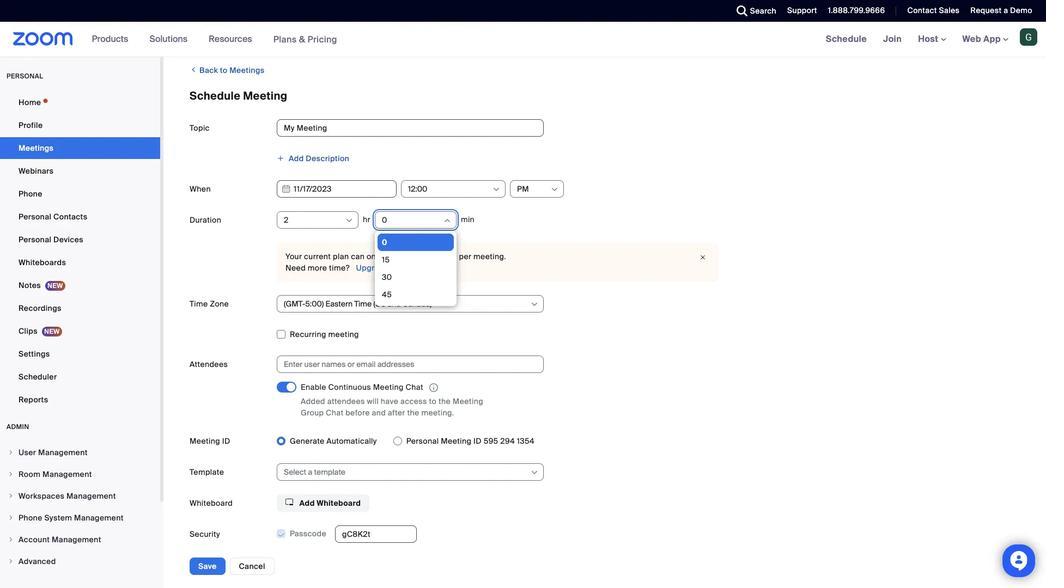 Task type: describe. For each thing, give the bounding box(es) containing it.
workspaces management menu item
[[0, 486, 160, 507]]

after
[[388, 409, 406, 418]]

minutes
[[427, 252, 457, 262]]

hr
[[363, 215, 371, 225]]

will
[[367, 397, 379, 407]]

sales
[[940, 5, 960, 15]]

add whiteboard button
[[277, 495, 370, 513]]

learn more about enable continuous meeting chat image
[[426, 383, 442, 393]]

products button
[[92, 22, 133, 57]]

contacts
[[53, 212, 87, 222]]

user
[[19, 448, 36, 458]]

scheduler link
[[0, 366, 160, 388]]

products
[[92, 33, 128, 45]]

schedule meeting
[[190, 89, 288, 103]]

add description
[[289, 154, 350, 164]]

access inside meet zoom ai companion, footer
[[329, 18, 355, 28]]

phone system management menu item
[[0, 508, 160, 529]]

upgrade now link
[[354, 263, 407, 273]]

cost.
[[481, 18, 499, 28]]

to inside added attendees will have access to the meeting group chat before and after the meeting.
[[429, 397, 437, 407]]

pricing
[[308, 34, 337, 45]]

back to meetings
[[198, 65, 265, 75]]

description
[[306, 154, 350, 164]]

meeting inside option group
[[441, 437, 472, 447]]

2
[[284, 215, 289, 225]]

who
[[331, 547, 347, 556]]

time?
[[329, 263, 350, 273]]

room management
[[19, 470, 92, 480]]

meeting inside security group
[[513, 547, 543, 556]]

management for user management
[[38, 448, 88, 458]]

294
[[501, 437, 515, 447]]

personal meeting id 595 294 1354
[[407, 437, 535, 447]]

add description button
[[277, 151, 350, 167]]

recordings
[[19, 304, 61, 314]]

hide options image
[[443, 216, 452, 225]]

can inside the your current plan can only support 40 minutes per meeting. need more time? upgrade now
[[351, 252, 365, 262]]

duration
[[190, 215, 222, 225]]

0 button
[[382, 212, 443, 228]]

workspaces management
[[19, 492, 116, 502]]

room management menu item
[[0, 465, 160, 485]]

app
[[984, 33, 1002, 45]]

pm button
[[517, 181, 550, 197]]

join
[[884, 33, 903, 45]]

meetings link
[[0, 137, 160, 159]]

schedule for schedule meeting
[[190, 89, 241, 103]]

personal for personal devices
[[19, 235, 51, 245]]

automatically
[[327, 437, 377, 447]]

can inside security group
[[468, 547, 481, 556]]

or
[[419, 547, 427, 556]]

one
[[266, 18, 282, 28]]

clips link
[[0, 321, 160, 342]]

zoom logo image
[[13, 32, 73, 46]]

additional
[[442, 18, 479, 28]]

select meeting template text field
[[284, 465, 530, 481]]

cancel
[[239, 562, 265, 572]]

web app
[[963, 33, 1002, 45]]

meeting id option group
[[277, 433, 1021, 451]]

1 whiteboard from the left
[[190, 499, 233, 509]]

personal for personal meeting id 595 294 1354
[[407, 437, 439, 447]]

notes
[[19, 281, 41, 291]]

Persistent Chat, enter email address,Enter user names or email addresses text field
[[284, 357, 527, 373]]

phone system management
[[19, 514, 124, 523]]

management for room management
[[43, 470, 92, 480]]

phone for phone system management
[[19, 514, 42, 523]]

system
[[44, 514, 72, 523]]

account
[[19, 535, 50, 545]]

right image for account
[[8, 537, 14, 544]]

account management menu item
[[0, 530, 160, 551]]

web app button
[[963, 33, 1009, 45]]

upgrade inside the your current plan can only support 40 minutes per meeting. need more time? upgrade now
[[356, 263, 389, 273]]

0 horizontal spatial upgrade
[[199, 18, 231, 28]]

banner containing products
[[0, 22, 1047, 57]]

your
[[116, 18, 132, 28]]

1 horizontal spatial meetings
[[230, 65, 265, 75]]

contact sales
[[908, 5, 960, 15]]

add for add whiteboard
[[300, 499, 315, 509]]

home link
[[0, 92, 160, 113]]

settings
[[19, 350, 50, 359]]

product information navigation
[[84, 22, 346, 57]]

2 horizontal spatial upgrade
[[501, 18, 534, 28]]

meeting inside added attendees will have access to the meeting group chat before and after the meeting.
[[453, 397, 484, 407]]

personal contacts
[[19, 212, 87, 222]]

web
[[963, 33, 982, 45]]

add for add description
[[289, 154, 304, 164]]

companion,
[[68, 18, 114, 28]]

the down "learn more about enable continuous meeting chat" image
[[439, 397, 451, 407]]

group
[[301, 409, 324, 418]]

support
[[384, 252, 413, 262]]

chat inside added attendees will have access to the meeting group chat before and after the meeting.
[[326, 409, 344, 418]]

40
[[415, 252, 425, 262]]

1 zoom from the left
[[35, 18, 56, 28]]

cancel button
[[230, 558, 275, 576]]

your current plan can only support 40 minutes per meeting. need more time? upgrade now
[[286, 252, 507, 273]]

access inside added attendees will have access to the meeting group chat before and after the meeting.
[[401, 397, 427, 407]]

host button
[[919, 33, 947, 45]]

management for account management
[[52, 535, 101, 545]]

account management
[[19, 535, 101, 545]]

meeting inside application
[[373, 383, 404, 393]]

0 horizontal spatial show options image
[[492, 185, 501, 194]]

personal menu menu
[[0, 92, 160, 412]]

new
[[134, 18, 149, 28]]

join link
[[876, 22, 911, 57]]

reports link
[[0, 389, 160, 411]]

the right join
[[499, 547, 511, 556]]

0 15
[[382, 238, 390, 265]]

clips
[[19, 327, 38, 336]]

and inside meet zoom ai companion, footer
[[298, 18, 312, 28]]

today
[[536, 18, 558, 28]]

scheduler
[[19, 372, 57, 382]]

have for the
[[349, 547, 366, 556]]

phone link
[[0, 183, 160, 205]]

advanced menu item
[[0, 552, 160, 573]]

profile picture image
[[1021, 28, 1038, 46]]

to left the companion
[[357, 18, 365, 28]]

1.888.799.9666 button up schedule link in the right of the page
[[829, 5, 886, 15]]

meet zoom ai companion, footer
[[0, 4, 1047, 42]]

to up the resources
[[233, 18, 240, 28]]

added attendees will have access to the meeting group chat before and after the meeting.
[[301, 397, 484, 418]]

show options image for pm
[[551, 185, 559, 194]]

When text field
[[277, 180, 397, 198]]

right image inside advanced menu item
[[8, 559, 14, 565]]

1.888.799.9666
[[829, 5, 886, 15]]

right image
[[8, 472, 14, 478]]

meet
[[13, 18, 33, 28]]

no
[[431, 18, 440, 28]]

show options image for 2
[[345, 216, 354, 225]]

595
[[484, 437, 499, 447]]

right image for workspaces
[[8, 493, 14, 500]]

workspaces
[[19, 492, 65, 502]]

admin menu menu
[[0, 443, 160, 574]]

schedule for schedule
[[826, 33, 868, 45]]

3 ai from the left
[[367, 18, 374, 28]]

admin
[[7, 423, 29, 432]]

added
[[301, 397, 326, 407]]

2 vertical spatial show options image
[[531, 469, 539, 478]]

devices
[[53, 235, 83, 245]]

enable
[[301, 383, 327, 393]]



Task type: vqa. For each thing, say whether or not it's contained in the screenshot.
per
yes



Task type: locate. For each thing, give the bounding box(es) containing it.
0 vertical spatial chat
[[406, 383, 424, 393]]

1 vertical spatial add
[[300, 499, 315, 509]]

join
[[483, 547, 497, 556]]

add image
[[277, 155, 285, 162]]

personal
[[7, 72, 43, 81]]

to right back
[[220, 65, 228, 75]]

meeting left 595
[[441, 437, 472, 447]]

0 vertical spatial meetings
[[230, 65, 265, 75]]

recurring meeting
[[290, 330, 359, 340]]

ai right new
[[151, 18, 159, 28]]

show options image
[[492, 185, 501, 194], [531, 300, 539, 309]]

the left invite
[[368, 547, 380, 556]]

your
[[286, 252, 302, 262]]

phone inside menu item
[[19, 514, 42, 523]]

0 vertical spatial access
[[329, 18, 355, 28]]

add
[[289, 154, 304, 164], [300, 499, 315, 509]]

enable continuous meeting chat application
[[301, 382, 508, 394]]

current
[[304, 252, 331, 262]]

management up phone system management menu item
[[67, 492, 116, 502]]

3 right image from the top
[[8, 515, 14, 522]]

chat inside application
[[406, 383, 424, 393]]

2 horizontal spatial show options image
[[551, 185, 559, 194]]

schedule down back
[[190, 89, 241, 103]]

4 right image from the top
[[8, 537, 14, 544]]

contact
[[908, 5, 938, 15]]

phone inside personal menu menu
[[19, 189, 42, 199]]

2 button
[[284, 212, 345, 228]]

solutions
[[150, 33, 188, 45]]

plans
[[274, 34, 297, 45]]

0 vertical spatial and
[[298, 18, 312, 28]]

can left only
[[351, 252, 365, 262]]

list box
[[378, 234, 454, 304]]

0 vertical spatial meeting
[[329, 330, 359, 340]]

meeting
[[243, 89, 288, 103], [373, 383, 404, 393], [453, 397, 484, 407], [190, 437, 220, 447], [441, 437, 472, 447]]

1 vertical spatial 0
[[382, 238, 387, 248]]

2 phone from the top
[[19, 514, 42, 523]]

select start time text field
[[408, 181, 492, 197]]

list box containing 0
[[378, 234, 454, 304]]

0 vertical spatial can
[[351, 252, 365, 262]]

management down phone system management menu item
[[52, 535, 101, 545]]

to
[[233, 18, 240, 28], [357, 18, 365, 28], [220, 65, 228, 75], [429, 397, 437, 407]]

1 ai from the left
[[58, 18, 66, 28]]

0 vertical spatial phone
[[19, 189, 42, 199]]

get
[[314, 18, 327, 28]]

1 horizontal spatial upgrade
[[356, 263, 389, 273]]

meetings up schedule meeting
[[230, 65, 265, 75]]

personal inside personal devices link
[[19, 235, 51, 245]]

1 horizontal spatial id
[[474, 437, 482, 447]]

1 0 from the top
[[382, 215, 387, 225]]

webinars
[[19, 166, 54, 176]]

to down "learn more about enable continuous meeting chat" image
[[429, 397, 437, 407]]

user management
[[19, 448, 88, 458]]

enable continuous meeting chat
[[301, 383, 424, 393]]

chat left "learn more about enable continuous meeting chat" image
[[406, 383, 424, 393]]

zone
[[210, 299, 229, 309]]

whiteboard inside button
[[317, 499, 361, 509]]

passcode
[[429, 547, 465, 556]]

1 id from the left
[[222, 437, 231, 447]]

right image inside user management menu item
[[8, 450, 14, 456]]

access down enable continuous meeting chat application
[[401, 397, 427, 407]]

1 vertical spatial and
[[372, 409, 386, 418]]

have for access
[[381, 397, 399, 407]]

management up room management
[[38, 448, 88, 458]]

the
[[439, 397, 451, 407], [408, 409, 420, 418], [368, 547, 380, 556], [499, 547, 511, 556]]

1 right image from the top
[[8, 450, 14, 456]]

meeting id
[[190, 437, 231, 447]]

access right get
[[329, 18, 355, 28]]

personal up "select meeting template" text box
[[407, 437, 439, 447]]

0 horizontal spatial ai
[[58, 18, 66, 28]]

0 horizontal spatial have
[[349, 547, 366, 556]]

ai left the companion
[[367, 18, 374, 28]]

2 0 from the top
[[382, 238, 387, 248]]

add right add image
[[289, 154, 304, 164]]

and left get
[[298, 18, 312, 28]]

1 horizontal spatial meeting.
[[474, 252, 507, 262]]

1 horizontal spatial meeting
[[513, 547, 543, 556]]

meeting. right 'per'
[[474, 252, 507, 262]]

request a demo
[[971, 5, 1033, 15]]

personal inside personal contacts link
[[19, 212, 51, 222]]

personal contacts link
[[0, 206, 160, 228]]

before
[[346, 409, 370, 418]]

2 zoom from the left
[[243, 18, 264, 28]]

whiteboard
[[190, 499, 233, 509], [317, 499, 361, 509]]

0 inside 'popup button'
[[382, 215, 387, 225]]

1 horizontal spatial have
[[381, 397, 399, 407]]

management down workspaces management menu item
[[74, 514, 124, 523]]

whiteboards link
[[0, 252, 160, 274]]

the right after
[[408, 409, 420, 418]]

id left 595
[[474, 437, 482, 447]]

45
[[382, 290, 392, 300]]

recurring
[[290, 330, 327, 340]]

0 vertical spatial schedule
[[826, 33, 868, 45]]

1 horizontal spatial whiteboard
[[317, 499, 361, 509]]

only users who have the invite link or passcode can join the meeting
[[290, 547, 543, 556]]

0 horizontal spatial meeting.
[[422, 409, 455, 418]]

0 for 0 15
[[382, 238, 387, 248]]

1 vertical spatial meeting.
[[422, 409, 455, 418]]

and inside added attendees will have access to the meeting group chat before and after the meeting.
[[372, 409, 386, 418]]

reports
[[19, 395, 48, 405]]

advanced
[[19, 557, 56, 567]]

meetings navigation
[[818, 22, 1047, 57]]

1 vertical spatial have
[[349, 547, 366, 556]]

1 vertical spatial access
[[401, 397, 427, 407]]

show options image
[[551, 185, 559, 194], [345, 216, 354, 225], [531, 469, 539, 478]]

2 whiteboard from the left
[[317, 499, 361, 509]]

0 horizontal spatial access
[[329, 18, 355, 28]]

show options image down 1354
[[531, 469, 539, 478]]

security
[[190, 530, 220, 540]]

0 inside 0 15
[[382, 238, 387, 248]]

0 vertical spatial meeting.
[[474, 252, 507, 262]]

recordings link
[[0, 298, 160, 320]]

search button
[[729, 0, 780, 22]]

schedule inside meetings navigation
[[826, 33, 868, 45]]

meeting right recurring on the left bottom of the page
[[329, 330, 359, 340]]

1 horizontal spatial show options image
[[531, 300, 539, 309]]

request
[[971, 5, 1002, 15]]

0 horizontal spatial meetings
[[19, 143, 54, 153]]

2 id from the left
[[474, 437, 482, 447]]

request a demo link
[[963, 0, 1047, 22], [971, 5, 1033, 15]]

security group
[[277, 526, 1021, 589]]

1 horizontal spatial ai
[[151, 18, 159, 28]]

can
[[351, 252, 365, 262], [468, 547, 481, 556]]

right image
[[8, 450, 14, 456], [8, 493, 14, 500], [8, 515, 14, 522], [8, 537, 14, 544], [8, 559, 14, 565]]

1 vertical spatial phone
[[19, 514, 42, 523]]

at
[[421, 18, 429, 28]]

meeting right join
[[513, 547, 543, 556]]

assistant!
[[161, 18, 197, 28]]

show options image left hr on the left of page
[[345, 216, 354, 225]]

1.888.799.9666 button up join
[[821, 0, 889, 22]]

None text field
[[335, 526, 417, 544]]

to inside back to meetings link
[[220, 65, 228, 75]]

meetings inside personal menu menu
[[19, 143, 54, 153]]

home
[[19, 98, 41, 107]]

user management menu item
[[0, 443, 160, 463]]

personal inside meeting id option group
[[407, 437, 439, 447]]

upgrade
[[199, 18, 231, 28], [501, 18, 534, 28], [356, 263, 389, 273]]

0 horizontal spatial show options image
[[345, 216, 354, 225]]

meeting up template
[[190, 437, 220, 447]]

only
[[290, 547, 307, 556]]

whiteboard down template
[[190, 499, 233, 509]]

chat down the attendees
[[326, 409, 344, 418]]

phone down webinars
[[19, 189, 42, 199]]

0 vertical spatial 0
[[382, 215, 387, 225]]

1 vertical spatial show options image
[[531, 300, 539, 309]]

1 horizontal spatial zoom
[[243, 18, 264, 28]]

continuous
[[329, 383, 371, 393]]

right image inside phone system management menu item
[[8, 515, 14, 522]]

back
[[200, 65, 218, 75]]

companion
[[376, 18, 419, 28]]

zoom up zoom logo
[[35, 18, 56, 28]]

1 phone from the top
[[19, 189, 42, 199]]

meeting. inside added attendees will have access to the meeting group chat before and after the meeting.
[[422, 409, 455, 418]]

phone for phone
[[19, 189, 42, 199]]

id inside meeting id option group
[[474, 437, 482, 447]]

upgrade down only
[[356, 263, 389, 273]]

have up after
[[381, 397, 399, 407]]

time zone
[[190, 299, 229, 309]]

right image inside "account management" menu item
[[8, 537, 14, 544]]

30
[[382, 273, 392, 282]]

1 horizontal spatial can
[[468, 547, 481, 556]]

attendees
[[328, 397, 365, 407]]

when
[[190, 184, 211, 194]]

0 horizontal spatial id
[[222, 437, 231, 447]]

have right who
[[349, 547, 366, 556]]

time
[[190, 299, 208, 309]]

have inside added attendees will have access to the meeting group chat before and after the meeting.
[[381, 397, 399, 407]]

meeting up personal meeting id 595 294 1354
[[453, 397, 484, 407]]

right image inside workspaces management menu item
[[8, 493, 14, 500]]

1 horizontal spatial chat
[[406, 383, 424, 393]]

1 horizontal spatial and
[[372, 409, 386, 418]]

pro
[[284, 18, 296, 28]]

0 horizontal spatial chat
[[326, 409, 344, 418]]

support link
[[780, 0, 821, 22], [788, 5, 818, 15]]

management
[[38, 448, 88, 458], [43, 470, 92, 480], [67, 492, 116, 502], [74, 514, 124, 523], [52, 535, 101, 545]]

schedule down 1.888.799.9666
[[826, 33, 868, 45]]

0 vertical spatial add
[[289, 154, 304, 164]]

whiteboard up passcode at the left bottom of page
[[317, 499, 361, 509]]

Topic text field
[[277, 119, 544, 137]]

resources
[[209, 33, 252, 45]]

can left join
[[468, 547, 481, 556]]

2 right image from the top
[[8, 493, 14, 500]]

0 horizontal spatial schedule
[[190, 89, 241, 103]]

1 vertical spatial meetings
[[19, 143, 54, 153]]

1 horizontal spatial schedule
[[826, 33, 868, 45]]

meeting down back to meetings
[[243, 89, 288, 103]]

2 horizontal spatial ai
[[367, 18, 374, 28]]

passcode
[[290, 530, 327, 539]]

zoom
[[35, 18, 56, 28], [243, 18, 264, 28]]

1 vertical spatial meeting
[[513, 547, 543, 556]]

id up template
[[222, 437, 231, 447]]

1 vertical spatial show options image
[[345, 216, 354, 225]]

meetings up webinars
[[19, 143, 54, 153]]

2 vertical spatial personal
[[407, 437, 439, 447]]

0 horizontal spatial and
[[298, 18, 312, 28]]

&
[[299, 34, 306, 45]]

1 vertical spatial personal
[[19, 235, 51, 245]]

right image for phone
[[8, 515, 14, 522]]

and down will
[[372, 409, 386, 418]]

0 horizontal spatial zoom
[[35, 18, 56, 28]]

0 up 15
[[382, 238, 387, 248]]

show options image right pm popup button
[[551, 185, 559, 194]]

0 vertical spatial personal
[[19, 212, 51, 222]]

upgrade today link
[[501, 18, 558, 28]]

ai up zoom logo
[[58, 18, 66, 28]]

zoom left one
[[243, 18, 264, 28]]

1 vertical spatial schedule
[[190, 89, 241, 103]]

0 right hr on the left of page
[[382, 215, 387, 225]]

per
[[459, 252, 472, 262]]

0 horizontal spatial whiteboard
[[190, 499, 233, 509]]

meeting. down "learn more about enable continuous meeting chat" image
[[422, 409, 455, 418]]

management for workspaces management
[[67, 492, 116, 502]]

personal for personal contacts
[[19, 212, 51, 222]]

have inside security group
[[349, 547, 366, 556]]

1 vertical spatial can
[[468, 547, 481, 556]]

chat
[[406, 383, 424, 393], [326, 409, 344, 418]]

phone up account
[[19, 514, 42, 523]]

personal up personal devices
[[19, 212, 51, 222]]

personal up whiteboards at left
[[19, 235, 51, 245]]

need
[[286, 263, 306, 273]]

host
[[919, 33, 941, 45]]

none text field inside security group
[[335, 526, 417, 544]]

add up passcode at the left bottom of page
[[300, 499, 315, 509]]

0 for 0
[[382, 215, 387, 225]]

meeting up added attendees will have access to the meeting group chat before and after the meeting.
[[373, 383, 404, 393]]

1 vertical spatial chat
[[326, 409, 344, 418]]

search
[[751, 6, 777, 16]]

1354
[[517, 437, 535, 447]]

management up workspaces management
[[43, 470, 92, 480]]

0 vertical spatial show options image
[[551, 185, 559, 194]]

settings link
[[0, 344, 160, 365]]

profile
[[19, 121, 43, 130]]

left image
[[190, 64, 198, 75]]

upgrade up the resources
[[199, 18, 231, 28]]

a
[[1004, 5, 1009, 15]]

banner
[[0, 22, 1047, 57]]

management inside menu item
[[52, 535, 101, 545]]

phone
[[19, 189, 42, 199], [19, 514, 42, 523]]

0 horizontal spatial meeting
[[329, 330, 359, 340]]

right image for user
[[8, 450, 14, 456]]

0 vertical spatial show options image
[[492, 185, 501, 194]]

upgrade right 'cost.'
[[501, 18, 534, 28]]

1 horizontal spatial show options image
[[531, 469, 539, 478]]

close image
[[697, 252, 710, 263]]

0 horizontal spatial can
[[351, 252, 365, 262]]

1 horizontal spatial access
[[401, 397, 427, 407]]

room
[[19, 470, 41, 480]]

more
[[308, 263, 327, 273]]

2 ai from the left
[[151, 18, 159, 28]]

topic
[[190, 123, 210, 133]]

5 right image from the top
[[8, 559, 14, 565]]

0 vertical spatial have
[[381, 397, 399, 407]]

meeting. inside the your current plan can only support 40 minutes per meeting. need more time? upgrade now
[[474, 252, 507, 262]]



